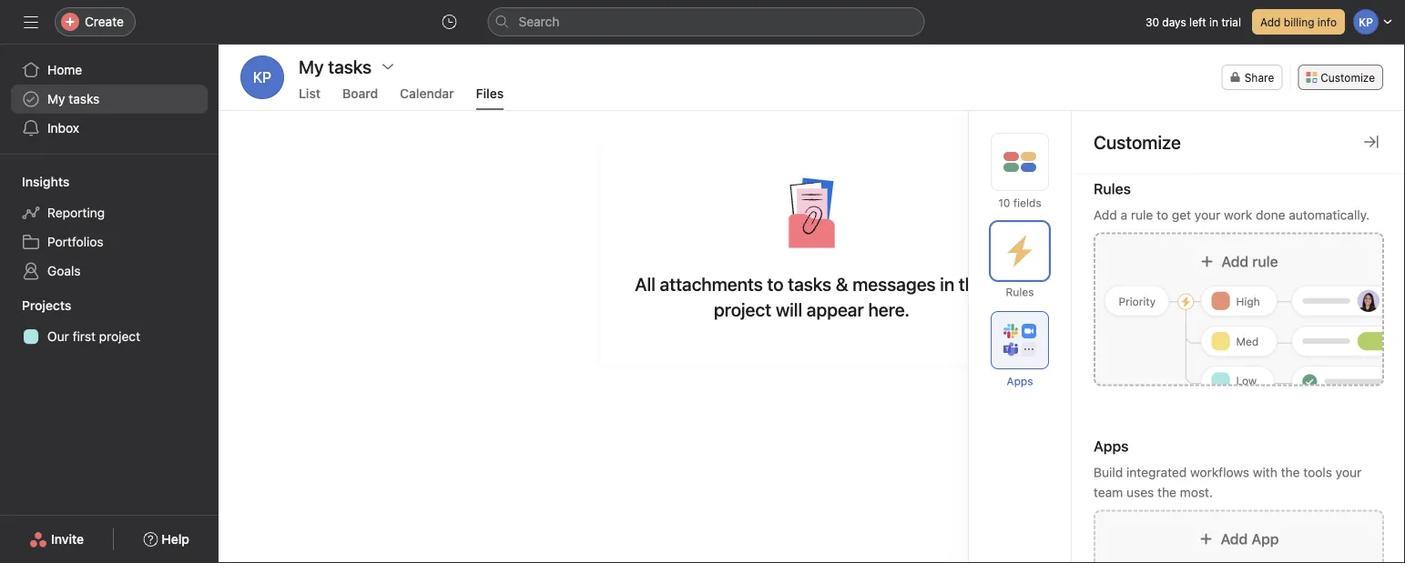 Task type: describe. For each thing, give the bounding box(es) containing it.
add for add billing info
[[1261, 15, 1281, 28]]

done
[[1256, 208, 1286, 223]]

portfolios link
[[11, 228, 208, 257]]

list link
[[299, 86, 321, 110]]

a
[[1121, 208, 1128, 223]]

create button
[[55, 7, 136, 36]]

my tasks link
[[11, 85, 208, 114]]

all attachments to tasks & messages in this project will appear here.
[[635, 273, 989, 320]]

1 horizontal spatial apps
[[1094, 438, 1129, 455]]

add for add rule
[[1222, 253, 1249, 271]]

add billing info
[[1261, 15, 1337, 28]]

my tasks
[[47, 92, 100, 107]]

search
[[519, 14, 560, 29]]

inbox
[[47, 121, 79, 136]]

30 days left in trial
[[1146, 15, 1242, 28]]

tools
[[1304, 466, 1333, 481]]

all
[[635, 273, 656, 295]]

board
[[343, 86, 378, 101]]

build
[[1094, 466, 1123, 481]]

will
[[776, 299, 803, 320]]

add app
[[1221, 531, 1279, 548]]

kp
[[253, 69, 272, 86]]

most.
[[1180, 486, 1213, 501]]

share
[[1245, 71, 1275, 84]]

invite button
[[17, 524, 96, 557]]

help button
[[131, 524, 201, 557]]

trial
[[1222, 15, 1242, 28]]

automatically.
[[1289, 208, 1370, 223]]

projects
[[22, 298, 71, 313]]

0 vertical spatial the
[[1281, 466, 1300, 481]]

home
[[47, 62, 82, 77]]

add a rule to get your work done automatically.
[[1094, 208, 1370, 223]]

days
[[1163, 15, 1187, 28]]

share button
[[1222, 65, 1283, 90]]

low
[[1237, 375, 1257, 388]]

files link
[[476, 86, 504, 110]]

billing
[[1284, 15, 1315, 28]]

in inside all attachments to tasks & messages in this project will appear here.
[[940, 273, 955, 295]]

kp button
[[240, 56, 284, 99]]

goals
[[47, 264, 81, 279]]

projects button
[[0, 297, 71, 315]]

this
[[959, 273, 989, 295]]

left
[[1190, 15, 1207, 28]]

create
[[85, 14, 124, 29]]

home link
[[11, 56, 208, 85]]

build integrated workflows with the tools your team uses the most.
[[1094, 466, 1362, 501]]

inbox link
[[11, 114, 208, 143]]

customize inside dropdown button
[[1321, 71, 1376, 84]]

calendar
[[400, 86, 454, 101]]

global element
[[0, 45, 219, 154]]

my
[[47, 92, 65, 107]]

show options image
[[381, 59, 395, 74]]

0 vertical spatial to
[[1157, 208, 1169, 223]]

1 vertical spatial the
[[1158, 486, 1177, 501]]

your inside build integrated workflows with the tools your team uses the most.
[[1336, 466, 1362, 481]]



Task type: locate. For each thing, give the bounding box(es) containing it.
new message
[[1136, 534, 1218, 549]]

with
[[1253, 466, 1278, 481]]

1 horizontal spatial customize
[[1321, 71, 1376, 84]]

0 vertical spatial rules
[[1094, 180, 1131, 198]]

the right with
[[1281, 466, 1300, 481]]

my tasks
[[299, 56, 372, 77]]

apps
[[1007, 375, 1033, 388], [1094, 438, 1129, 455]]

reporting link
[[11, 199, 208, 228]]

get
[[1172, 208, 1192, 223]]

the
[[1281, 466, 1300, 481], [1158, 486, 1177, 501]]

customize down the info
[[1321, 71, 1376, 84]]

project inside all attachments to tasks & messages in this project will appear here.
[[714, 299, 772, 320]]

10 fields
[[999, 197, 1042, 210]]

&
[[836, 273, 849, 295]]

0 vertical spatial tasks
[[69, 92, 100, 107]]

1 vertical spatial to
[[768, 273, 784, 295]]

history image
[[442, 15, 457, 29]]

rules up a
[[1094, 180, 1131, 198]]

messages
[[853, 273, 936, 295]]

hide sidebar image
[[24, 15, 38, 29]]

1 horizontal spatial project
[[714, 299, 772, 320]]

1 vertical spatial tasks
[[788, 273, 832, 295]]

0 vertical spatial rule
[[1131, 208, 1154, 223]]

integrated
[[1127, 466, 1187, 481]]

the down integrated
[[1158, 486, 1177, 501]]

first
[[73, 329, 96, 344]]

add rule
[[1222, 253, 1279, 271]]

0 horizontal spatial rules
[[1006, 286, 1034, 299]]

add up high
[[1222, 253, 1249, 271]]

in
[[1210, 15, 1219, 28], [940, 273, 955, 295]]

rules right this
[[1006, 286, 1034, 299]]

in right the left
[[1210, 15, 1219, 28]]

1 horizontal spatial the
[[1281, 466, 1300, 481]]

help
[[161, 532, 189, 547]]

0 horizontal spatial project
[[99, 329, 140, 344]]

0 vertical spatial customize
[[1321, 71, 1376, 84]]

0 vertical spatial project
[[714, 299, 772, 320]]

workflows
[[1191, 466, 1250, 481]]

high
[[1237, 296, 1261, 308]]

30
[[1146, 15, 1160, 28]]

fields
[[1014, 197, 1042, 210]]

insights button
[[0, 173, 70, 191]]

1 vertical spatial customize
[[1094, 131, 1181, 153]]

info
[[1318, 15, 1337, 28]]

our first project
[[47, 329, 140, 344]]

customize up a
[[1094, 131, 1181, 153]]

1 vertical spatial in
[[940, 273, 955, 295]]

add
[[1261, 15, 1281, 28], [1094, 208, 1118, 223], [1222, 253, 1249, 271], [1221, 531, 1248, 548]]

customize
[[1321, 71, 1376, 84], [1094, 131, 1181, 153]]

priority
[[1119, 296, 1156, 308]]

add inside button
[[1261, 15, 1281, 28]]

tasks inside all attachments to tasks & messages in this project will appear here.
[[788, 273, 832, 295]]

1 vertical spatial rules
[[1006, 286, 1034, 299]]

project down 'attachments'
[[714, 299, 772, 320]]

your right get
[[1195, 208, 1221, 223]]

your right tools
[[1336, 466, 1362, 481]]

add left 'billing'
[[1261, 15, 1281, 28]]

0 vertical spatial in
[[1210, 15, 1219, 28]]

0 horizontal spatial your
[[1195, 208, 1221, 223]]

project right first
[[99, 329, 140, 344]]

1 horizontal spatial rules
[[1094, 180, 1131, 198]]

tasks inside global element
[[69, 92, 100, 107]]

to up will
[[768, 273, 784, 295]]

tasks
[[69, 92, 100, 107], [788, 273, 832, 295]]

0 vertical spatial your
[[1195, 208, 1221, 223]]

invite
[[51, 532, 84, 547]]

add left app
[[1221, 531, 1248, 548]]

attachments
[[660, 273, 763, 295]]

in left this
[[940, 273, 955, 295]]

uses
[[1127, 486, 1154, 501]]

our first project link
[[11, 322, 208, 352]]

0 horizontal spatial to
[[768, 273, 784, 295]]

add billing info button
[[1253, 9, 1345, 35]]

search list box
[[488, 7, 925, 36]]

tasks left &
[[788, 273, 832, 295]]

to left get
[[1157, 208, 1169, 223]]

1 vertical spatial rule
[[1253, 253, 1279, 271]]

1 horizontal spatial tasks
[[788, 273, 832, 295]]

med
[[1237, 336, 1259, 348]]

0 vertical spatial apps
[[1007, 375, 1033, 388]]

insights
[[22, 174, 70, 189]]

insights element
[[0, 166, 219, 290]]

our
[[47, 329, 69, 344]]

add for add app
[[1221, 531, 1248, 548]]

0 horizontal spatial in
[[940, 273, 955, 295]]

to
[[1157, 208, 1169, 223], [768, 273, 784, 295]]

goals link
[[11, 257, 208, 286]]

your
[[1195, 208, 1221, 223], [1336, 466, 1362, 481]]

rule
[[1131, 208, 1154, 223], [1253, 253, 1279, 271]]

project
[[714, 299, 772, 320], [99, 329, 140, 344]]

team
[[1094, 486, 1123, 501]]

reporting
[[47, 205, 105, 220]]

work
[[1224, 208, 1253, 223]]

files
[[476, 86, 504, 101]]

rule up high
[[1253, 253, 1279, 271]]

app
[[1252, 531, 1279, 548]]

rules
[[1094, 180, 1131, 198], [1006, 286, 1034, 299]]

appear here.
[[807, 299, 910, 320]]

to inside all attachments to tasks & messages in this project will appear here.
[[768, 273, 784, 295]]

calendar link
[[400, 86, 454, 110]]

0 horizontal spatial customize
[[1094, 131, 1181, 153]]

1 horizontal spatial rule
[[1253, 253, 1279, 271]]

1 horizontal spatial in
[[1210, 15, 1219, 28]]

add app button
[[1094, 511, 1385, 564]]

close details image
[[1365, 135, 1379, 149]]

add left a
[[1094, 208, 1118, 223]]

0 horizontal spatial apps
[[1007, 375, 1033, 388]]

board link
[[343, 86, 378, 110]]

1 vertical spatial apps
[[1094, 438, 1129, 455]]

10
[[999, 197, 1011, 210]]

tasks right my at the left top of the page
[[69, 92, 100, 107]]

1 vertical spatial project
[[99, 329, 140, 344]]

add inside button
[[1221, 531, 1248, 548]]

customize button
[[1298, 65, 1384, 90]]

list
[[299, 86, 321, 101]]

1 vertical spatial your
[[1336, 466, 1362, 481]]

1 horizontal spatial your
[[1336, 466, 1362, 481]]

1 horizontal spatial to
[[1157, 208, 1169, 223]]

search button
[[488, 7, 925, 36]]

add for add a rule to get your work done automatically.
[[1094, 208, 1118, 223]]

0 horizontal spatial the
[[1158, 486, 1177, 501]]

rule right a
[[1131, 208, 1154, 223]]

0 horizontal spatial rule
[[1131, 208, 1154, 223]]

portfolios
[[47, 235, 104, 250]]

0 horizontal spatial tasks
[[69, 92, 100, 107]]

projects element
[[0, 290, 219, 355]]



Task type: vqa. For each thing, say whether or not it's contained in the screenshot.
Portfolios link
yes



